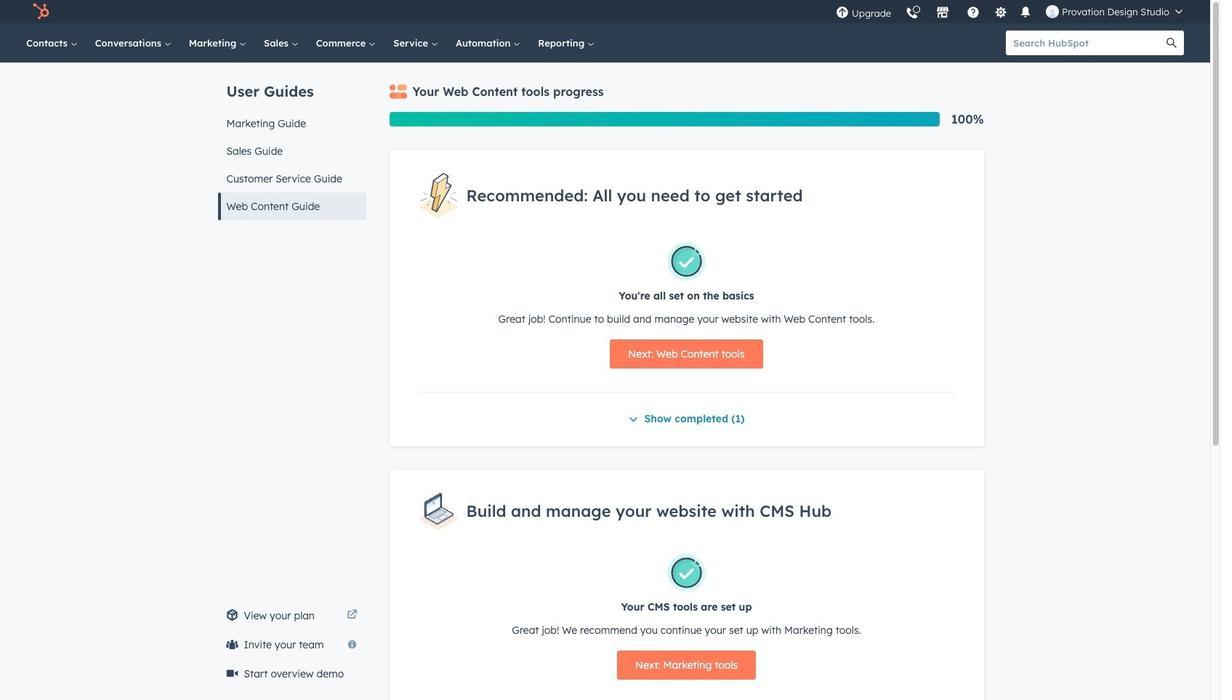 Task type: describe. For each thing, give the bounding box(es) containing it.
user guides element
[[218, 63, 366, 220]]

2 link opens in a new window image from the top
[[347, 610, 357, 621]]

Search HubSpot search field
[[1006, 31, 1159, 55]]

1 link opens in a new window image from the top
[[347, 607, 357, 624]]



Task type: vqa. For each thing, say whether or not it's contained in the screenshot.
James Peterson icon
yes



Task type: locate. For each thing, give the bounding box(es) containing it.
menu
[[829, 0, 1193, 23]]

james peterson image
[[1046, 5, 1059, 18]]

link opens in a new window image
[[347, 607, 357, 624], [347, 610, 357, 621]]

progress bar
[[389, 112, 940, 126]]

marketplaces image
[[936, 7, 949, 20]]



